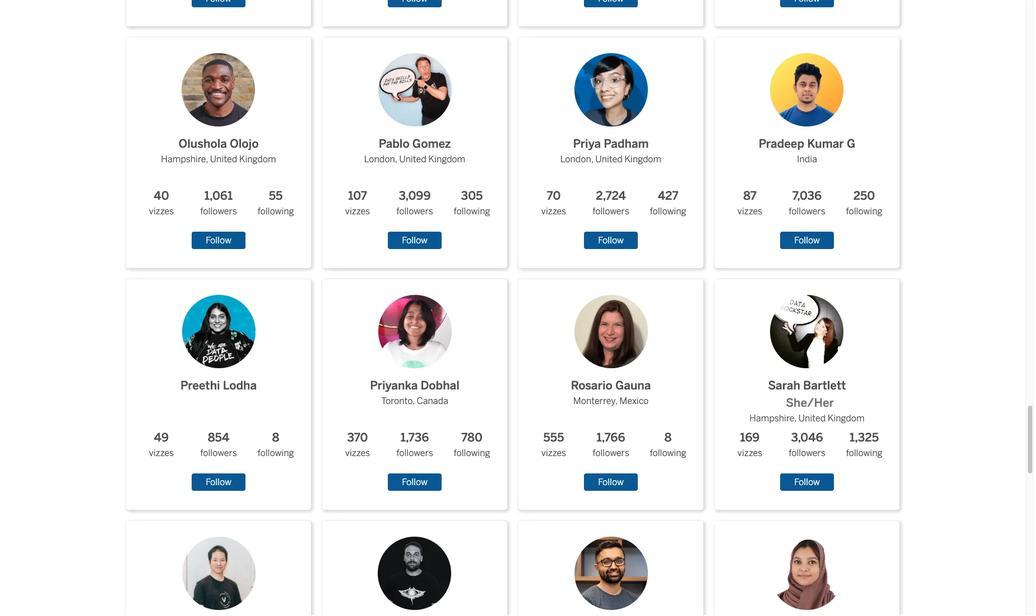 Task type: locate. For each thing, give the bounding box(es) containing it.
1 vertical spatial hampshire, united kingdom
[[750, 413, 865, 424]]

mexico
[[620, 396, 649, 407]]

priya padham link
[[560, 44, 661, 153]]

0 horizontal spatial hampshire,
[[161, 154, 208, 165]]

united
[[210, 154, 237, 165], [399, 154, 426, 165], [595, 154, 623, 165], [798, 413, 826, 424]]

follow for 854
[[206, 477, 231, 488]]

follow button for 3,046
[[780, 474, 834, 491]]

follow down 2,724 followers
[[598, 235, 624, 246]]

follow down 854 followers
[[206, 477, 231, 488]]

pablo gomez
[[379, 137, 451, 151]]

priyanka
[[370, 379, 418, 393]]

1,325 following
[[846, 431, 882, 459]]

follow button down 3,099 followers
[[388, 232, 442, 249]]

london, united kingdom down priya padham
[[560, 154, 661, 165]]

g
[[847, 137, 855, 151]]

1,325
[[850, 431, 879, 445]]

1 london, united kingdom from the left
[[364, 154, 465, 165]]

1 horizontal spatial london, united kingdom
[[560, 154, 661, 165]]

follow down 1,766 followers on the bottom of page
[[598, 477, 624, 488]]

kingdom down gomez at the top left of page
[[428, 154, 465, 165]]

united down priya padham
[[595, 154, 623, 165]]

lodha
[[223, 379, 257, 393]]

vizzes down 370
[[345, 448, 370, 459]]

vizzes for 70
[[541, 206, 566, 217]]

vizzes down 107
[[345, 206, 370, 217]]

united down the she/her
[[798, 413, 826, 424]]

follow button down 2,724 followers
[[584, 232, 638, 249]]

follow
[[206, 235, 231, 246], [402, 235, 428, 246], [598, 235, 624, 246], [794, 235, 820, 246], [206, 477, 231, 488], [402, 477, 428, 488], [598, 477, 624, 488], [794, 477, 820, 488]]

she/her
[[786, 397, 834, 410]]

follow button for 1,061
[[192, 232, 245, 249]]

427
[[658, 190, 678, 203]]

india
[[797, 154, 817, 165]]

follow for 7,036
[[794, 235, 820, 246]]

followers down 2,724
[[593, 206, 629, 217]]

monterrey, mexico
[[573, 396, 649, 407]]

40 vizzes
[[149, 190, 174, 217]]

2 8 following from the left
[[650, 431, 686, 459]]

follow down 3,099 followers
[[402, 235, 428, 246]]

1,061 followers
[[200, 190, 237, 217]]

preethi lodha
[[180, 379, 257, 393]]

7,036
[[792, 190, 822, 203]]

follow button down '3,046 followers'
[[780, 474, 834, 491]]

hampshire, united kingdom for 1,061
[[161, 154, 276, 165]]

854 followers
[[200, 431, 237, 459]]

sarah bartlett she/her
[[768, 379, 846, 410]]

2 8 from the left
[[664, 431, 672, 445]]

follow down 1,061 followers
[[206, 235, 231, 246]]

hampshire, down olushola
[[161, 154, 208, 165]]

preethi lodha link
[[173, 286, 264, 395]]

1 horizontal spatial hampshire,
[[750, 413, 796, 424]]

250 following
[[846, 190, 882, 217]]

250
[[853, 190, 875, 203]]

followers down 1,766
[[593, 448, 629, 459]]

followers for 1,766
[[593, 448, 629, 459]]

2,724
[[596, 190, 626, 203]]

55
[[269, 190, 283, 203]]

8 for 1,766
[[664, 431, 672, 445]]

0 vertical spatial hampshire, united kingdom
[[161, 154, 276, 165]]

1 8 following from the left
[[258, 431, 294, 459]]

dobhal
[[421, 379, 459, 393]]

vizzes down 87
[[737, 206, 762, 217]]

370 vizzes
[[345, 431, 370, 459]]

hampshire, united kingdom down olushola olojo on the left top of the page
[[161, 154, 276, 165]]

following for 1,736
[[454, 448, 490, 459]]

london,
[[364, 154, 397, 165], [560, 154, 593, 165]]

1 horizontal spatial 8
[[664, 431, 672, 445]]

2 london, from the left
[[560, 154, 593, 165]]

169 vizzes
[[737, 431, 762, 459]]

london, united kingdom
[[364, 154, 465, 165], [560, 154, 661, 165]]

8 following
[[258, 431, 294, 459], [650, 431, 686, 459]]

follow button down 1,736 followers
[[388, 474, 442, 491]]

1 horizontal spatial hampshire, united kingdom
[[750, 413, 865, 424]]

avatar image for olushola olojo image
[[182, 53, 255, 127]]

avatar image for pablo gomez image
[[378, 53, 451, 127]]

55 following
[[258, 190, 294, 217]]

united for olojo
[[210, 154, 237, 165]]

555
[[543, 431, 564, 445]]

follow button for 854
[[192, 474, 245, 491]]

vizzes for 49
[[149, 448, 174, 459]]

kumar
[[807, 137, 844, 151]]

1 8 from the left
[[272, 431, 279, 445]]

107 vizzes
[[345, 190, 370, 217]]

1 vertical spatial hampshire,
[[750, 413, 796, 424]]

hampshire, united kingdom
[[161, 154, 276, 165], [750, 413, 865, 424]]

following for 3,099
[[454, 206, 490, 217]]

sarah
[[768, 379, 800, 393]]

pablo
[[379, 137, 410, 151]]

follow button down 1,766 followers on the bottom of page
[[584, 474, 638, 491]]

united down olushola olojo on the left top of the page
[[210, 154, 237, 165]]

united down pablo gomez
[[399, 154, 426, 165]]

follow down 1,736 followers
[[402, 477, 428, 488]]

rosario gauna link
[[565, 286, 657, 395]]

hampshire, united kingdom down the she/her
[[750, 413, 865, 424]]

rosario
[[571, 379, 612, 393]]

followers for 2,724
[[593, 206, 629, 217]]

follow down '3,046 followers'
[[794, 477, 820, 488]]

vizzes down 169
[[737, 448, 762, 459]]

3,099
[[399, 190, 431, 203]]

following for 1,766
[[650, 448, 686, 459]]

0 horizontal spatial 8 following
[[258, 431, 294, 459]]

united for padham
[[595, 154, 623, 165]]

london, down priya
[[560, 154, 593, 165]]

priya
[[573, 137, 601, 151]]

169
[[740, 431, 760, 445]]

hampshire, up 169
[[750, 413, 796, 424]]

follow down 7,036 followers
[[794, 235, 820, 246]]

vizzes
[[149, 206, 174, 217], [345, 206, 370, 217], [541, 206, 566, 217], [737, 206, 762, 217], [149, 448, 174, 459], [345, 448, 370, 459], [541, 448, 566, 459], [737, 448, 762, 459]]

pradeep kumar g link
[[759, 44, 855, 153]]

0 horizontal spatial london,
[[364, 154, 397, 165]]

kingdom for padham
[[625, 154, 661, 165]]

1 horizontal spatial 8 following
[[650, 431, 686, 459]]

olushola olojo link
[[161, 44, 276, 153]]

followers down "1,736"
[[396, 448, 433, 459]]

0 vertical spatial hampshire,
[[161, 154, 208, 165]]

0 horizontal spatial london, united kingdom
[[364, 154, 465, 165]]

following
[[258, 206, 294, 217], [454, 206, 490, 217], [650, 206, 686, 217], [846, 206, 882, 217], [258, 448, 294, 459], [454, 448, 490, 459], [650, 448, 686, 459], [846, 448, 882, 459]]

follow button down 7,036 followers
[[780, 232, 834, 249]]

avatar image for rosario gauna image
[[574, 295, 648, 369]]

london, for pablo
[[364, 154, 397, 165]]

follow button down 1,061 followers
[[192, 232, 245, 249]]

vizzes down 555
[[541, 448, 566, 459]]

london, down pablo at the left of page
[[364, 154, 397, 165]]

vizzes down 49
[[149, 448, 174, 459]]

0 horizontal spatial 8
[[272, 431, 279, 445]]

follow button down 854 followers
[[192, 474, 245, 491]]

follow button
[[192, 232, 245, 249], [388, 232, 442, 249], [584, 232, 638, 249], [780, 232, 834, 249], [192, 474, 245, 491], [388, 474, 442, 491], [584, 474, 638, 491], [780, 474, 834, 491]]

london, united kingdom down pablo gomez
[[364, 154, 465, 165]]

1 horizontal spatial london,
[[560, 154, 593, 165]]

follow for 3,046
[[794, 477, 820, 488]]

70
[[547, 190, 561, 203]]

3,099 followers
[[396, 190, 433, 217]]

bartlett
[[803, 379, 846, 393]]

follow for 2,724
[[598, 235, 624, 246]]

followers down 1,061
[[200, 206, 237, 217]]

555 vizzes
[[541, 431, 566, 459]]

854
[[208, 431, 229, 445]]

vizzes down 40
[[149, 206, 174, 217]]

followers down 854
[[200, 448, 237, 459]]

hampshire, for olushola olojo
[[161, 154, 208, 165]]

following for 1,061
[[258, 206, 294, 217]]

305
[[461, 190, 483, 203]]

following for 7,036
[[846, 206, 882, 217]]

followers down 3,046
[[789, 448, 825, 459]]

vizzes down the 70
[[541, 206, 566, 217]]

kingdom down padham
[[625, 154, 661, 165]]

followers down 7,036
[[789, 206, 825, 217]]

0 horizontal spatial hampshire, united kingdom
[[161, 154, 276, 165]]

followers for 854
[[200, 448, 237, 459]]

2 london, united kingdom from the left
[[560, 154, 661, 165]]

followers
[[200, 206, 237, 217], [396, 206, 433, 217], [593, 206, 629, 217], [789, 206, 825, 217], [200, 448, 237, 459], [396, 448, 433, 459], [593, 448, 629, 459], [789, 448, 825, 459]]

1 london, from the left
[[364, 154, 397, 165]]

hampshire,
[[161, 154, 208, 165], [750, 413, 796, 424]]

kingdom
[[239, 154, 276, 165], [428, 154, 465, 165], [625, 154, 661, 165], [828, 413, 865, 424]]

kingdom down olojo
[[239, 154, 276, 165]]

followers down 3,099
[[396, 206, 433, 217]]

follow button for 2,724
[[584, 232, 638, 249]]

vizzes for 555
[[541, 448, 566, 459]]

vizzes for 370
[[345, 448, 370, 459]]

8
[[272, 431, 279, 445], [664, 431, 672, 445]]

kingdom for olojo
[[239, 154, 276, 165]]



Task type: vqa. For each thing, say whether or not it's contained in the screenshot.


Task type: describe. For each thing, give the bounding box(es) containing it.
monterrey,
[[573, 396, 617, 407]]

1,766
[[597, 431, 625, 445]]

107
[[348, 190, 367, 203]]

olojo
[[230, 137, 259, 151]]

1,736
[[401, 431, 429, 445]]

8 following for 1,766
[[650, 431, 686, 459]]

305 following
[[454, 190, 490, 217]]

followers for 3,099
[[396, 206, 433, 217]]

follow for 1,766
[[598, 477, 624, 488]]

vizzes for 107
[[345, 206, 370, 217]]

toronto, canada
[[381, 396, 448, 407]]

1,766 followers
[[593, 431, 629, 459]]

2,724 followers
[[593, 190, 629, 217]]

427 following
[[650, 190, 686, 217]]

8 for 854
[[272, 431, 279, 445]]

vizzes for 40
[[149, 206, 174, 217]]

hampshire, united kingdom for 3,046
[[750, 413, 865, 424]]

follow button for 7,036
[[780, 232, 834, 249]]

avatar image for shaheen arshiya image
[[770, 537, 844, 611]]

london, united kingdom for padham
[[560, 154, 661, 165]]

8 following for 854
[[258, 431, 294, 459]]

priyanka dobhal
[[370, 379, 459, 393]]

united for gomez
[[399, 154, 426, 165]]

avatar image for pradeep kumar g image
[[770, 53, 844, 127]]

avatar image for satoshi ganeko image
[[182, 537, 255, 611]]

follow button for 1,766
[[584, 474, 638, 491]]

olushola olojo
[[179, 137, 259, 151]]

780
[[461, 431, 483, 445]]

avatar image for priyanka dobhal image
[[378, 295, 451, 369]]

49
[[154, 431, 169, 445]]

london, for priya
[[560, 154, 593, 165]]

780 following
[[454, 431, 490, 459]]

87 vizzes
[[737, 190, 762, 217]]

7,036 followers
[[789, 190, 825, 217]]

followers for 1,061
[[200, 206, 237, 217]]

40
[[154, 190, 169, 203]]

priya padham
[[573, 137, 649, 151]]

1,061
[[204, 190, 233, 203]]

avatar image for sarah bartlett image
[[770, 295, 844, 369]]

87
[[743, 190, 757, 203]]

following for 2,724
[[650, 206, 686, 217]]

70 vizzes
[[541, 190, 566, 217]]

follow for 1,061
[[206, 235, 231, 246]]

3,046 followers
[[789, 431, 825, 459]]

vizzes for 87
[[737, 206, 762, 217]]

3,046
[[791, 431, 823, 445]]

priyanka dobhal link
[[369, 286, 460, 395]]

kingdom for gomez
[[428, 154, 465, 165]]

followers for 7,036
[[789, 206, 825, 217]]

toronto,
[[381, 396, 415, 407]]

padham
[[604, 137, 649, 151]]

gomez
[[412, 137, 451, 151]]

follow button for 1,736
[[388, 474, 442, 491]]

followers for 3,046
[[789, 448, 825, 459]]

1,736 followers
[[396, 431, 433, 459]]

preethi
[[180, 379, 220, 393]]

avatar image for ravi mistry image
[[574, 537, 648, 611]]

avatar image for saverio rocchetti image
[[378, 537, 451, 611]]

london, united kingdom for gomez
[[364, 154, 465, 165]]

pradeep kumar g
[[759, 137, 855, 151]]

kingdom up 1,325
[[828, 413, 865, 424]]

gauna
[[615, 379, 651, 393]]

follow for 1,736
[[402, 477, 428, 488]]

follow button for 3,099
[[388, 232, 442, 249]]

370
[[347, 431, 368, 445]]

olushola
[[179, 137, 227, 151]]

avatar image for priya padham image
[[574, 53, 648, 127]]

follow for 3,099
[[402, 235, 428, 246]]

followers for 1,736
[[396, 448, 433, 459]]

rosario gauna
[[571, 379, 651, 393]]

49 vizzes
[[149, 431, 174, 459]]

hampshire, for sarah bartlett
[[750, 413, 796, 424]]

following for 3,046
[[846, 448, 882, 459]]

following for 854
[[258, 448, 294, 459]]

vizzes for 169
[[737, 448, 762, 459]]

avatar image for preethi lodha image
[[182, 295, 255, 369]]

pradeep
[[759, 137, 804, 151]]

canada
[[417, 396, 448, 407]]

pablo gomez link
[[364, 44, 465, 153]]



